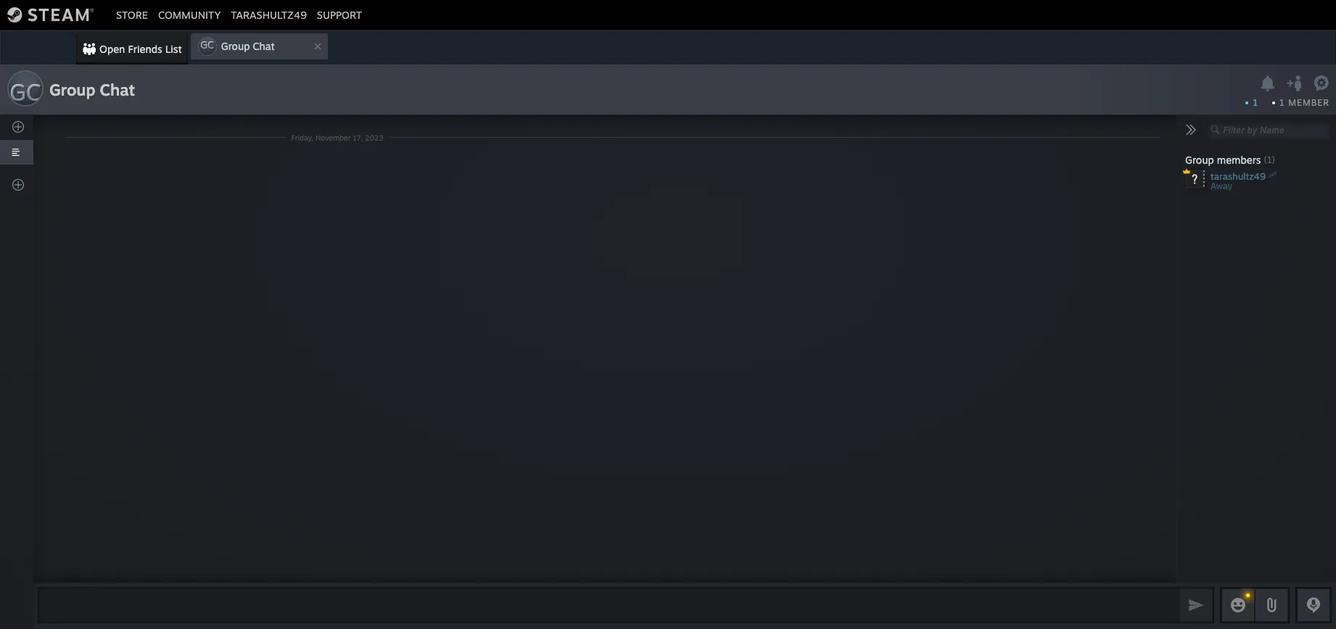 Task type: locate. For each thing, give the bounding box(es) containing it.
manage group chat settings image
[[1314, 75, 1332, 94]]

tarashultz49 up gc group chat
[[231, 8, 307, 21]]

1 vertical spatial chat
[[100, 80, 135, 99]]

1 member
[[1280, 97, 1330, 108]]

group inside gc group chat
[[221, 40, 250, 52]]

chat down tarashultz49 link
[[253, 40, 275, 52]]

0 horizontal spatial group
[[49, 80, 95, 99]]

1 up z z z
[[1267, 155, 1272, 165]]

1 horizontal spatial chat
[[253, 40, 275, 52]]

0 horizontal spatial 1
[[1253, 97, 1258, 108]]

)
[[1272, 155, 1275, 165]]

open
[[99, 43, 125, 55]]

chat inside gc group chat
[[253, 40, 275, 52]]

1 vertical spatial gc
[[10, 78, 41, 107]]

0 horizontal spatial gc
[[10, 78, 41, 107]]

1 horizontal spatial group
[[221, 40, 250, 52]]

1 left member
[[1280, 97, 1285, 108]]

1 horizontal spatial gc
[[200, 38, 214, 51]]

0 vertical spatial chat
[[253, 40, 275, 52]]

0 horizontal spatial tarashultz49
[[231, 8, 307, 21]]

2 horizontal spatial 1
[[1280, 97, 1285, 108]]

group for group chat
[[49, 80, 95, 99]]

friday, november 17, 2023
[[291, 133, 383, 142]]

manage notification settings image
[[1259, 75, 1277, 92]]

1 horizontal spatial 1
[[1267, 155, 1272, 165]]

gc up create new text channel image
[[10, 78, 41, 107]]

z z z
[[1269, 170, 1277, 178]]

chat
[[253, 40, 275, 52], [100, 80, 135, 99]]

1 vertical spatial group
[[49, 80, 95, 99]]

gc inside gc group chat
[[200, 38, 214, 51]]

1 horizontal spatial tarashultz49
[[1211, 170, 1266, 182]]

None text field
[[38, 588, 1177, 624]]

create new voice channel image
[[11, 178, 25, 192]]

group chat
[[49, 80, 135, 99]]

tarashultz49 down members
[[1211, 170, 1266, 182]]

2 horizontal spatial group
[[1185, 154, 1214, 166]]

submit image
[[1187, 596, 1206, 615]]

friends
[[128, 43, 162, 55]]

create new text channel image
[[11, 120, 25, 134]]

list
[[165, 43, 182, 55]]

store link
[[111, 8, 153, 21]]

send special image
[[1263, 597, 1281, 615]]

chat down open
[[100, 80, 135, 99]]

2 vertical spatial group
[[1185, 154, 1214, 166]]

(
[[1264, 155, 1267, 165]]

friday,
[[291, 133, 314, 142]]

gc
[[200, 38, 214, 51], [10, 78, 41, 107]]

1 for 1 member
[[1280, 97, 1285, 108]]

community
[[158, 8, 221, 21]]

members
[[1217, 154, 1261, 166]]

0 vertical spatial group
[[221, 40, 250, 52]]

0 vertical spatial gc
[[200, 38, 214, 51]]

gc right list
[[200, 38, 214, 51]]

0 horizontal spatial chat
[[100, 80, 135, 99]]

tarashultz49
[[231, 8, 307, 21], [1211, 170, 1266, 182]]

1
[[1253, 97, 1258, 108], [1280, 97, 1285, 108], [1267, 155, 1272, 165]]

1 vertical spatial tarashultz49
[[1211, 170, 1266, 182]]

2023
[[365, 133, 383, 142]]

1 inside group members ( 1 )
[[1267, 155, 1272, 165]]

store
[[116, 8, 148, 21]]

support link
[[312, 8, 367, 21]]

gc group chat
[[200, 38, 275, 52]]

0 vertical spatial tarashultz49
[[231, 8, 307, 21]]

z
[[1274, 170, 1277, 176], [1272, 172, 1274, 177], [1269, 173, 1272, 178]]

group
[[221, 40, 250, 52], [49, 80, 95, 99], [1185, 154, 1214, 166]]

community link
[[153, 8, 226, 21]]

away
[[1211, 181, 1233, 192]]

1 up filter by name text field
[[1253, 97, 1258, 108]]



Task type: vqa. For each thing, say whether or not it's contained in the screenshot.
tarashultz49 link
yes



Task type: describe. For each thing, give the bounding box(es) containing it.
1 for 1
[[1253, 97, 1258, 108]]

gc for gc group chat
[[200, 38, 214, 51]]

tarashultz49 link
[[226, 8, 312, 21]]

november
[[316, 133, 351, 142]]

group members ( 1 )
[[1185, 154, 1275, 166]]

invite a friend to this group chat image
[[1286, 74, 1305, 93]]

open friends list
[[99, 43, 182, 55]]

gc for gc
[[10, 78, 41, 107]]

support
[[317, 8, 362, 21]]

member
[[1289, 97, 1330, 108]]

Filter by Name text field
[[1206, 121, 1331, 140]]

group for group members ( 1 )
[[1185, 154, 1214, 166]]

close this tab image
[[310, 42, 325, 51]]

collapse member list image
[[1185, 124, 1197, 136]]

17,
[[353, 133, 363, 142]]



